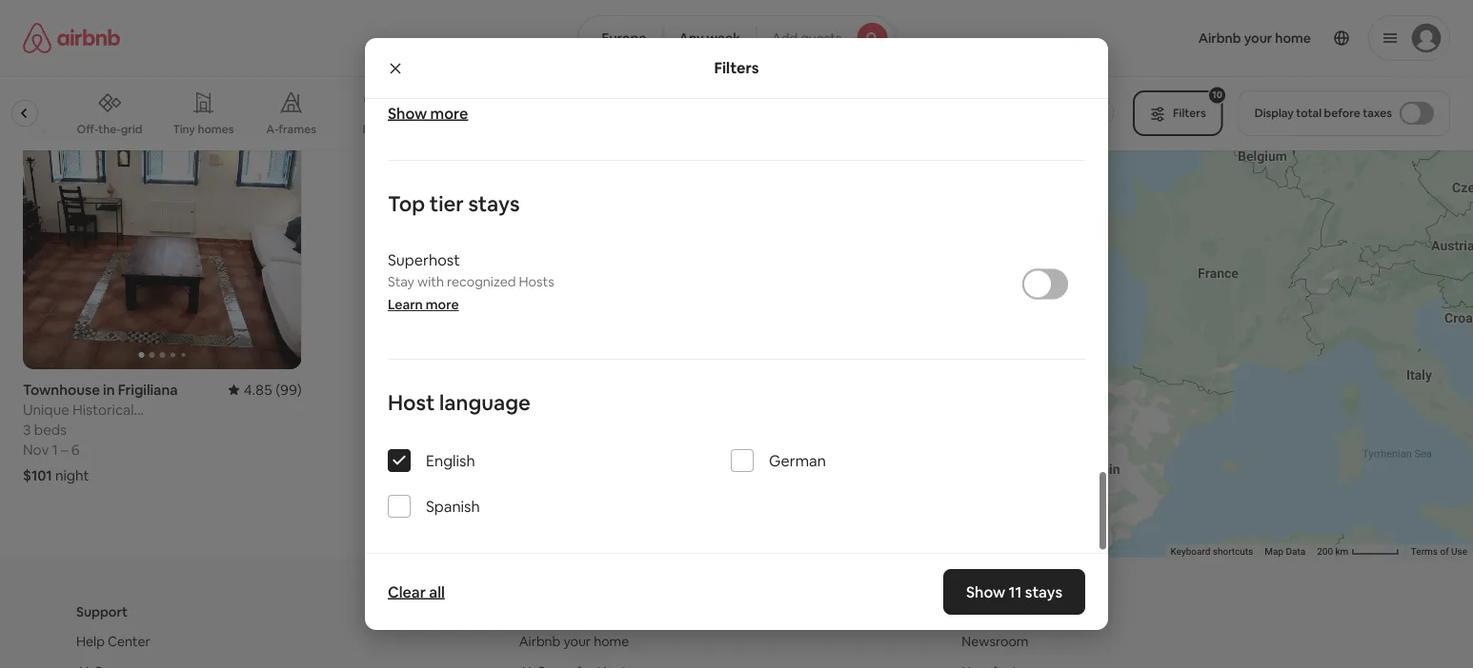 Task type: describe. For each thing, give the bounding box(es) containing it.
airbnb for airbnb your home
[[519, 634, 561, 651]]

terms of use link
[[1411, 547, 1468, 558]]

0 horizontal spatial 1
[[23, 64, 29, 81]]

show 11 stays
[[966, 583, 1063, 602]]

in
[[103, 381, 115, 399]]

zoom out image
[[1424, 113, 1439, 129]]

grid
[[121, 122, 142, 137]]

11
[[1009, 583, 1022, 602]]

stays for top tier stays
[[468, 190, 520, 217]]

display total before taxes button
[[1239, 91, 1450, 136]]

show for show 11 stays
[[966, 583, 1005, 602]]

europe
[[602, 30, 647, 47]]

any
[[679, 30, 704, 47]]

show 11 stays link
[[943, 570, 1085, 616]]

learn
[[388, 296, 423, 314]]

townhouse
[[23, 381, 100, 399]]

your
[[564, 634, 591, 651]]

3 beds nov 1 – 6 $101 night
[[23, 421, 89, 485]]

night
[[55, 467, 89, 485]]

a-frames
[[266, 122, 316, 137]]

off-
[[77, 122, 98, 137]]

terms
[[1411, 547, 1438, 558]]

3
[[23, 421, 31, 439]]

support
[[76, 604, 128, 621]]

google map
showing 3 stays. region
[[928, 40, 1473, 558]]

add to wishlist: townhouse in frigiliana image
[[264, 119, 287, 142]]

200
[[1317, 547, 1333, 558]]

(99)
[[276, 381, 302, 399]]

of
[[1440, 547, 1449, 558]]

beds
[[34, 421, 67, 439]]

home
[[594, 634, 629, 651]]

superhost
[[388, 250, 460, 270]]

10
[[1213, 89, 1223, 101]]

zoom in image
[[1424, 74, 1439, 90]]

add guests button
[[756, 15, 895, 61]]

clear all button
[[378, 574, 454, 612]]

tiny
[[173, 122, 195, 137]]

german
[[769, 451, 826, 471]]

hosts
[[519, 274, 554, 291]]

–
[[61, 441, 68, 459]]

data
[[1286, 547, 1306, 558]]

any week button
[[663, 15, 757, 61]]

top tier stays
[[388, 190, 520, 217]]

add guests
[[772, 30, 842, 47]]

europe button
[[578, 15, 664, 61]]

filters
[[714, 58, 759, 78]]

new
[[363, 122, 387, 137]]

group containing off-the-grid
[[0, 76, 1122, 151]]

taxes
[[1363, 106, 1392, 121]]

show for show more
[[388, 103, 427, 123]]

airbnb your home
[[519, 634, 629, 651]]

airbnb your home link
[[519, 634, 629, 651]]

with
[[417, 274, 444, 291]]

total
[[1296, 106, 1322, 121]]

spanish
[[426, 497, 480, 517]]

map data button
[[1265, 546, 1306, 559]]

map data
[[1265, 547, 1306, 558]]



Task type: locate. For each thing, give the bounding box(es) containing it.
learn more link
[[388, 296, 459, 314]]

0 vertical spatial airbnb
[[962, 604, 1005, 621]]

clear all
[[388, 583, 445, 602]]

nov
[[23, 441, 49, 459]]

1 inside 3 beds nov 1 – 6 $101 night
[[52, 441, 58, 459]]

show more
[[388, 103, 468, 123]]

more inside "superhost stay with recognized hosts learn more"
[[426, 296, 459, 314]]

1 vertical spatial show
[[966, 583, 1005, 602]]

terms of use
[[1411, 547, 1468, 558]]

keyboard
[[1171, 547, 1211, 558]]

1 vertical spatial more
[[426, 296, 459, 314]]

1 vertical spatial airbnb
[[519, 634, 561, 651]]

google image
[[933, 534, 996, 558]]

help
[[76, 634, 105, 651]]

townhouse in frigiliana
[[23, 381, 178, 399]]

200 km button
[[1311, 545, 1405, 559]]

more
[[430, 103, 468, 123], [426, 296, 459, 314]]

riad
[[31, 64, 56, 81]]

1 vertical spatial 1
[[52, 441, 58, 459]]

more down with
[[426, 296, 459, 314]]

1 left –
[[52, 441, 58, 459]]

$101 inside button
[[1077, 531, 1105, 548]]

0 horizontal spatial stays
[[468, 190, 520, 217]]

help center link
[[76, 634, 150, 651]]

tiny homes
[[173, 122, 234, 137]]

filters dialog
[[365, 0, 1108, 631]]

0 vertical spatial $101
[[23, 467, 52, 485]]

guests
[[801, 30, 842, 47]]

$101 button
[[1069, 526, 1114, 553]]

stays inside 'link'
[[1025, 583, 1063, 602]]

the-
[[98, 122, 121, 137]]

show right new
[[388, 103, 427, 123]]

0 vertical spatial 1
[[23, 64, 29, 81]]

homes
[[198, 122, 234, 137]]

stays right the 11
[[1025, 583, 1063, 602]]

clear
[[388, 583, 426, 602]]

1 horizontal spatial $101
[[1077, 531, 1105, 548]]

english
[[426, 451, 475, 471]]

display total before taxes
[[1255, 106, 1392, 121]]

1 horizontal spatial 1
[[52, 441, 58, 459]]

host language
[[388, 389, 531, 416]]

$101
[[23, 467, 52, 485], [1077, 531, 1105, 548]]

airbnb left your in the left of the page
[[519, 634, 561, 651]]

language
[[439, 389, 531, 416]]

4.85 out of 5 average rating,  99 reviews image
[[228, 381, 302, 399]]

recognized
[[447, 274, 516, 291]]

all
[[429, 583, 445, 602]]

1 horizontal spatial stays
[[1025, 583, 1063, 602]]

1 vertical spatial stays
[[1025, 583, 1063, 602]]

0 horizontal spatial show
[[388, 103, 427, 123]]

newsroom link
[[962, 634, 1029, 651]]

1
[[23, 64, 29, 81], [52, 441, 58, 459]]

km
[[1336, 547, 1349, 558]]

1 horizontal spatial show
[[966, 583, 1005, 602]]

use
[[1451, 547, 1468, 558]]

group
[[0, 76, 1122, 151], [23, 105, 302, 370]]

stay
[[388, 274, 414, 291]]

host
[[388, 389, 435, 416]]

stays for show 11 stays
[[1025, 583, 1063, 602]]

1 vertical spatial $101
[[1077, 531, 1105, 548]]

6
[[71, 441, 80, 459]]

before
[[1324, 106, 1360, 121]]

1 horizontal spatial airbnb
[[962, 604, 1005, 621]]

$101 down nov
[[23, 467, 52, 485]]

center
[[108, 634, 150, 651]]

200 km
[[1317, 547, 1351, 558]]

help center
[[76, 634, 150, 651]]

show
[[388, 103, 427, 123], [966, 583, 1005, 602]]

0 horizontal spatial airbnb
[[519, 634, 561, 651]]

4.85
[[244, 381, 272, 399]]

tier
[[430, 190, 464, 217]]

keyboard shortcuts button
[[1171, 546, 1253, 559]]

show inside 'link'
[[966, 583, 1005, 602]]

newsroom
[[962, 634, 1029, 651]]

4.85 (99)
[[244, 381, 302, 399]]

airbnb for airbnb
[[962, 604, 1005, 621]]

shortcuts
[[1213, 547, 1253, 558]]

keyboard shortcuts
[[1171, 547, 1253, 558]]

more right new
[[430, 103, 468, 123]]

0 vertical spatial more
[[430, 103, 468, 123]]

display
[[1255, 106, 1294, 121]]

none search field containing europe
[[578, 15, 895, 61]]

$101 up 'show 11 stays' 'link'
[[1077, 531, 1105, 548]]

1 riad
[[23, 64, 56, 81]]

airbnb
[[962, 604, 1005, 621], [519, 634, 561, 651]]

frames
[[279, 122, 316, 137]]

0 vertical spatial show
[[388, 103, 427, 123]]

frigiliana
[[118, 381, 178, 399]]

add
[[772, 30, 798, 47]]

superhost stay with recognized hosts learn more
[[388, 250, 554, 314]]

0 vertical spatial stays
[[468, 190, 520, 217]]

None search field
[[578, 15, 895, 61]]

1 left riad
[[23, 64, 29, 81]]

top
[[388, 190, 425, 217]]

stays right the 'tier'
[[468, 190, 520, 217]]

show more button
[[388, 103, 468, 123]]

show left the 11
[[966, 583, 1005, 602]]

0 horizontal spatial $101
[[23, 467, 52, 485]]

any week
[[679, 30, 740, 47]]

off-the-grid
[[77, 122, 142, 137]]

stays
[[468, 190, 520, 217], [1025, 583, 1063, 602]]

profile element
[[918, 0, 1450, 76]]

map
[[1265, 547, 1284, 558]]

a-
[[266, 122, 279, 137]]

airbnb up the newsroom link
[[962, 604, 1005, 621]]

$101 inside 3 beds nov 1 – 6 $101 night
[[23, 467, 52, 485]]

week
[[707, 30, 740, 47]]



Task type: vqa. For each thing, say whether or not it's contained in the screenshot.
the Who
no



